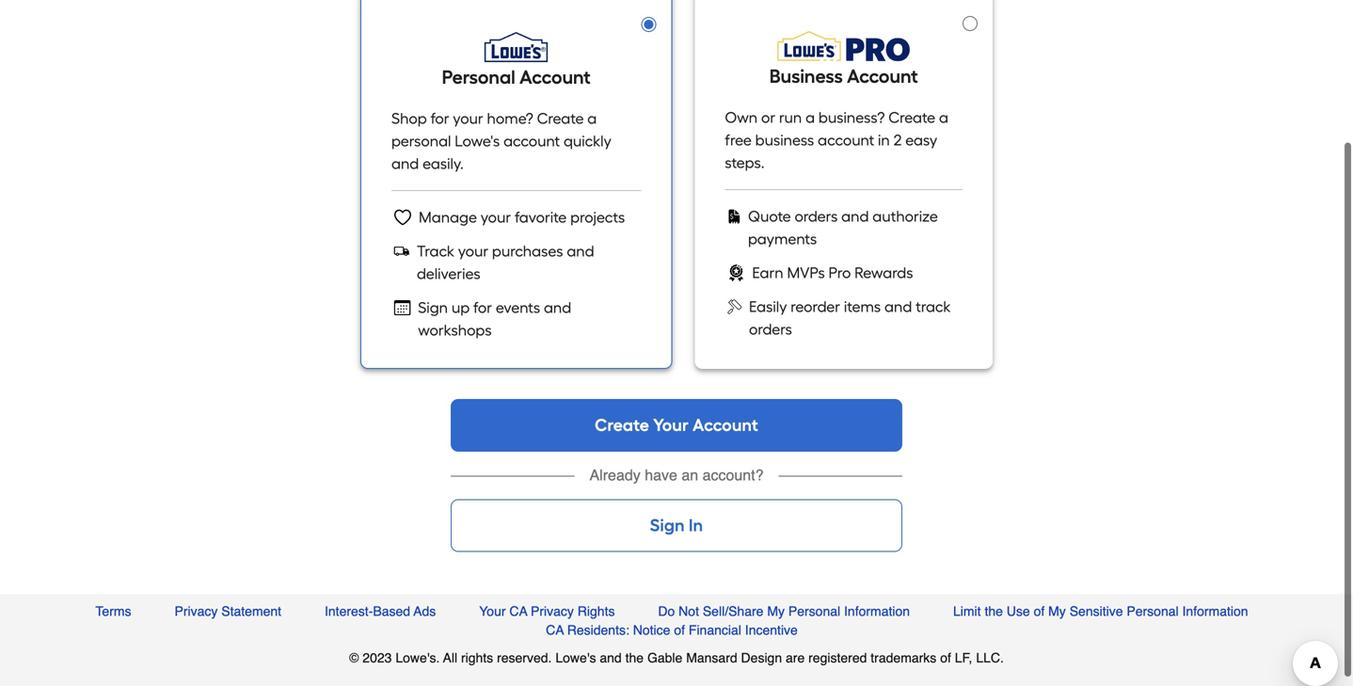 Task type: locate. For each thing, give the bounding box(es) containing it.
personal up incentive
[[789, 604, 841, 619]]

1 vertical spatial ca
[[546, 623, 564, 638]]

residents:
[[567, 623, 630, 638]]

1 horizontal spatial sign
[[650, 515, 685, 536]]

orders up payments
[[795, 208, 838, 225]]

and down projects at the top left
[[567, 242, 595, 260]]

quote orders and authorize payments
[[748, 208, 938, 248]]

sign inside sign up for events and workshops
[[418, 299, 448, 317]]

1 horizontal spatial of
[[941, 651, 952, 666]]

my inside "link"
[[767, 604, 785, 619]]

1 vertical spatial for
[[474, 299, 492, 317]]

my right use
[[1049, 604, 1066, 619]]

and inside sign up for events and workshops
[[544, 299, 572, 317]]

account for personal account
[[520, 66, 591, 88]]

lowe's
[[455, 132, 500, 150], [556, 651, 596, 666]]

not
[[679, 604, 699, 619]]

orders inside easily reorder items and track orders
[[749, 321, 793, 338]]

1 horizontal spatial personal
[[789, 604, 841, 619]]

ca
[[510, 604, 528, 619], [546, 623, 564, 638]]

events
[[496, 299, 540, 317]]

0 horizontal spatial orders
[[749, 321, 793, 338]]

in
[[878, 131, 890, 149]]

interest-based ads link
[[325, 602, 436, 621]]

lowe's.
[[396, 651, 440, 666]]

payments
[[748, 230, 817, 248]]

do not sell/share my personal information
[[658, 604, 910, 619]]

1 privacy from the left
[[175, 604, 218, 619]]

2 horizontal spatial account
[[847, 65, 918, 88]]

your for track
[[458, 242, 489, 260]]

1 horizontal spatial create
[[595, 415, 649, 435]]

0 horizontal spatial create
[[537, 110, 584, 128]]

business?
[[819, 109, 885, 127]]

authorize
[[873, 208, 938, 225]]

create up easy
[[889, 109, 936, 127]]

0 vertical spatial orders
[[795, 208, 838, 225]]

rights
[[461, 651, 493, 666]]

1 vertical spatial your
[[479, 604, 506, 619]]

sign for sign in
[[650, 515, 685, 536]]

and inside easily reorder items and track orders
[[885, 298, 912, 316]]

account up 'business?'
[[847, 65, 918, 88]]

account up home? at the top left of page
[[520, 66, 591, 88]]

1 vertical spatial lowe's
[[556, 651, 596, 666]]

use
[[1007, 604, 1030, 619]]

gable
[[648, 651, 683, 666]]

my up incentive
[[767, 604, 785, 619]]

1 horizontal spatial the
[[985, 604, 1003, 619]]

a right 'business?'
[[939, 109, 949, 127]]

0 horizontal spatial information
[[844, 604, 910, 619]]

privacy statement
[[175, 604, 282, 619]]

your inside track your purchases and deliveries
[[458, 242, 489, 260]]

1 horizontal spatial privacy
[[531, 604, 574, 619]]

and down residents:
[[600, 651, 622, 666]]

ca down your ca privacy rights link
[[546, 623, 564, 638]]

1 horizontal spatial account
[[693, 415, 759, 435]]

2 vertical spatial of
[[941, 651, 952, 666]]

your up deliveries
[[458, 242, 489, 260]]

lowe's inside shop for your home? create a personal lowe's account quickly and easily.
[[455, 132, 500, 150]]

1 horizontal spatial your
[[653, 415, 689, 435]]

home?
[[487, 110, 533, 128]]

sign inside sign in button
[[650, 515, 685, 536]]

for inside sign up for events and workshops
[[474, 299, 492, 317]]

0 vertical spatial lowe's
[[455, 132, 500, 150]]

financial
[[689, 623, 742, 638]]

calendar image
[[392, 297, 413, 319]]

orders
[[795, 208, 838, 225], [749, 321, 793, 338]]

0 vertical spatial of
[[1034, 604, 1045, 619]]

sign in
[[650, 515, 703, 536]]

sign
[[418, 299, 448, 317], [650, 515, 685, 536]]

account down home? at the top left of page
[[504, 132, 560, 150]]

0 vertical spatial your
[[653, 415, 689, 435]]

personal right sensitive at the right of the page
[[1127, 604, 1179, 619]]

1 horizontal spatial my
[[1049, 604, 1066, 619]]

orders down 'easily'
[[749, 321, 793, 338]]

0 vertical spatial ca
[[510, 604, 528, 619]]

limit the use of my sensitive personal information ca residents: notice of financial incentive
[[546, 604, 1249, 638]]

sign up for events and workshops
[[418, 299, 572, 339]]

account down 'business?'
[[818, 131, 875, 149]]

your left home? at the top left of page
[[453, 110, 484, 128]]

create inside own or run a business? create a free business account in 2 easy steps.
[[889, 109, 936, 127]]

0 horizontal spatial of
[[674, 623, 685, 638]]

2 horizontal spatial personal
[[1127, 604, 1179, 619]]

1 horizontal spatial lowe's
[[556, 651, 596, 666]]

deliveries
[[417, 265, 481, 283]]

rewards
[[855, 264, 914, 282]]

trademarks
[[871, 651, 937, 666]]

have
[[645, 466, 678, 484]]

easily.
[[423, 155, 464, 173]]

1 horizontal spatial ca
[[546, 623, 564, 638]]

earn mvps pro rewards
[[753, 264, 914, 282]]

personal account
[[442, 66, 591, 88]]

0 vertical spatial the
[[985, 604, 1003, 619]]

1 horizontal spatial a
[[806, 109, 815, 127]]

your left favorite
[[481, 209, 511, 226]]

for
[[431, 110, 450, 128], [474, 299, 492, 317]]

privacy
[[175, 604, 218, 619], [531, 604, 574, 619]]

interest-
[[325, 604, 373, 619]]

2 my from the left
[[1049, 604, 1066, 619]]

ca residents: notice of financial incentive link
[[546, 621, 798, 640]]

lowe's down home? at the top left of page
[[455, 132, 500, 150]]

a
[[806, 109, 815, 127], [939, 109, 949, 127], [588, 110, 597, 128]]

privacy left rights
[[531, 604, 574, 619]]

for up personal
[[431, 110, 450, 128]]

0 horizontal spatial for
[[431, 110, 450, 128]]

create your account
[[595, 415, 759, 435]]

a right run
[[806, 109, 815, 127]]

1 information from the left
[[844, 604, 910, 619]]

create up already
[[595, 415, 649, 435]]

free
[[725, 131, 752, 149]]

ca up the reserved.
[[510, 604, 528, 619]]

1 horizontal spatial for
[[474, 299, 492, 317]]

for right up
[[474, 299, 492, 317]]

your up 'already have an account?'
[[653, 415, 689, 435]]

sign for sign up for events and workshops
[[418, 299, 448, 317]]

up
[[452, 299, 470, 317]]

the
[[985, 604, 1003, 619], [626, 651, 644, 666]]

create your account button
[[451, 399, 903, 452]]

personal up home? at the top left of page
[[442, 66, 516, 88]]

0 horizontal spatial your
[[479, 604, 506, 619]]

account up "account?"
[[693, 415, 759, 435]]

0 vertical spatial for
[[431, 110, 450, 128]]

and left track
[[885, 298, 912, 316]]

of right use
[[1034, 604, 1045, 619]]

and down personal
[[392, 155, 419, 173]]

your up the rights
[[479, 604, 506, 619]]

sign left in
[[650, 515, 685, 536]]

1 horizontal spatial information
[[1183, 604, 1249, 619]]

quote
[[748, 208, 791, 225]]

pro quotes image
[[725, 205, 744, 228]]

1 vertical spatial orders
[[749, 321, 793, 338]]

create inside button
[[595, 415, 649, 435]]

the left use
[[985, 604, 1003, 619]]

account
[[818, 131, 875, 149], [504, 132, 560, 150]]

your
[[453, 110, 484, 128], [481, 209, 511, 226], [458, 242, 489, 260]]

©
[[349, 651, 359, 666]]

account for business account
[[847, 65, 918, 88]]

of down not
[[674, 623, 685, 638]]

all
[[443, 651, 458, 666]]

limit the use of my sensitive personal information link
[[954, 602, 1249, 621]]

privacy left statement on the left bottom of the page
[[175, 604, 218, 619]]

the left gable
[[626, 651, 644, 666]]

0 horizontal spatial account
[[504, 132, 560, 150]]

1 vertical spatial your
[[481, 209, 511, 226]]

1 horizontal spatial orders
[[795, 208, 838, 225]]

shop for your home? create a personal lowe's account quickly and easily.
[[392, 110, 612, 173]]

create
[[889, 109, 936, 127], [537, 110, 584, 128], [595, 415, 649, 435]]

do not sell/share my personal information link
[[658, 602, 910, 621]]

heart outlined image
[[392, 206, 414, 229]]

1 vertical spatial the
[[626, 651, 644, 666]]

and
[[392, 155, 419, 173], [842, 208, 869, 225], [567, 242, 595, 260], [885, 298, 912, 316], [544, 299, 572, 317], [600, 651, 622, 666]]

account
[[847, 65, 918, 88], [520, 66, 591, 88], [693, 415, 759, 435]]

business account
[[770, 65, 918, 88]]

2 vertical spatial your
[[458, 242, 489, 260]]

and left "authorize"
[[842, 208, 869, 225]]

0 horizontal spatial lowe's
[[455, 132, 500, 150]]

2 information from the left
[[1183, 604, 1249, 619]]

items
[[844, 298, 881, 316]]

of left lf,
[[941, 651, 952, 666]]

0 horizontal spatial privacy
[[175, 604, 218, 619]]

0 horizontal spatial a
[[588, 110, 597, 128]]

sign in button
[[451, 499, 903, 552]]

personal
[[442, 66, 516, 88], [789, 604, 841, 619], [1127, 604, 1179, 619]]

personal
[[392, 132, 451, 150]]

0 horizontal spatial account
[[520, 66, 591, 88]]

0 horizontal spatial my
[[767, 604, 785, 619]]

0 vertical spatial your
[[453, 110, 484, 128]]

2 horizontal spatial create
[[889, 109, 936, 127]]

your for manage
[[481, 209, 511, 226]]

sign left up
[[418, 299, 448, 317]]

business
[[770, 65, 843, 88]]

1 horizontal spatial account
[[818, 131, 875, 149]]

1 vertical spatial sign
[[650, 515, 685, 536]]

purchases
[[492, 242, 563, 260]]

a up quickly
[[588, 110, 597, 128]]

0 horizontal spatial sign
[[418, 299, 448, 317]]

1 my from the left
[[767, 604, 785, 619]]

lowe's down residents:
[[556, 651, 596, 666]]

0 horizontal spatial the
[[626, 651, 644, 666]]

your
[[653, 415, 689, 435], [479, 604, 506, 619]]

account?
[[703, 466, 764, 484]]

0 vertical spatial sign
[[418, 299, 448, 317]]

and right events
[[544, 299, 572, 317]]

create up quickly
[[537, 110, 584, 128]]



Task type: describe. For each thing, give the bounding box(es) containing it.
information inside "link"
[[844, 604, 910, 619]]

sell/share
[[703, 604, 764, 619]]

account inside own or run a business? create a free business account in 2 easy steps.
[[818, 131, 875, 149]]

lf,
[[955, 651, 973, 666]]

2 horizontal spatial a
[[939, 109, 949, 127]]

account inside button
[[693, 415, 759, 435]]

easy
[[906, 131, 938, 149]]

2 privacy from the left
[[531, 604, 574, 619]]

reorder
[[791, 298, 841, 316]]

2 horizontal spatial of
[[1034, 604, 1045, 619]]

ads
[[414, 604, 436, 619]]

track
[[916, 298, 951, 316]]

favorite
[[515, 209, 567, 226]]

quickly
[[564, 132, 612, 150]]

statement
[[221, 604, 282, 619]]

business
[[756, 131, 815, 149]]

workshops
[[418, 321, 492, 339]]

privacy statement link
[[175, 602, 282, 621]]

and inside quote orders and authorize payments
[[842, 208, 869, 225]]

your inside button
[[653, 415, 689, 435]]

registered
[[809, 651, 867, 666]]

for inside shop for your home? create a personal lowe's account quickly and easily.
[[431, 110, 450, 128]]

your ca privacy rights
[[479, 604, 615, 619]]

manage your favorite projects
[[419, 209, 625, 226]]

do
[[658, 604, 675, 619]]

track
[[417, 242, 455, 260]]

reserved.
[[497, 651, 552, 666]]

personal inside limit the use of my sensitive personal information ca residents: notice of financial incentive
[[1127, 604, 1179, 619]]

incentive
[[745, 623, 798, 638]]

the inside limit the use of my sensitive personal information ca residents: notice of financial incentive
[[985, 604, 1003, 619]]

terms link
[[95, 602, 131, 621]]

and inside track your purchases and deliveries
[[567, 242, 595, 260]]

in
[[689, 515, 703, 536]]

notice
[[633, 623, 671, 638]]

own
[[725, 109, 758, 127]]

projects
[[571, 209, 625, 226]]

paint image
[[725, 296, 745, 318]]

easily reorder items and track orders
[[749, 298, 951, 338]]

offers image
[[725, 262, 748, 284]]

an
[[682, 466, 699, 484]]

mvps
[[787, 264, 825, 282]]

already have an account?
[[590, 466, 764, 484]]

shop
[[392, 110, 427, 128]]

your ca privacy rights link
[[479, 602, 615, 621]]

track your purchases and deliveries
[[417, 242, 595, 283]]

1 vertical spatial of
[[674, 623, 685, 638]]

truck image
[[392, 240, 412, 263]]

are
[[786, 651, 805, 666]]

account inside shop for your home? create a personal lowe's account quickly and easily.
[[504, 132, 560, 150]]

personal inside "link"
[[789, 604, 841, 619]]

and inside shop for your home? create a personal lowe's account quickly and easily.
[[392, 155, 419, 173]]

based
[[373, 604, 410, 619]]

llc.
[[976, 651, 1004, 666]]

manage
[[419, 209, 477, 226]]

own or run a business? create a free business account in 2 easy steps.
[[725, 109, 949, 172]]

2
[[894, 131, 902, 149]]

limit
[[954, 604, 981, 619]]

sensitive
[[1070, 604, 1123, 619]]

steps.
[[725, 154, 765, 172]]

create inside shop for your home? create a personal lowe's account quickly and easily.
[[537, 110, 584, 128]]

interest-based ads
[[325, 604, 436, 619]]

terms
[[95, 604, 131, 619]]

rights
[[578, 604, 615, 619]]

your inside shop for your home? create a personal lowe's account quickly and easily.
[[453, 110, 484, 128]]

a inside shop for your home? create a personal lowe's account quickly and easily.
[[588, 110, 597, 128]]

© 2023 lowe's. all rights reserved. lowe's and the gable mansard design are registered trademarks of lf, llc.
[[349, 651, 1004, 666]]

0 horizontal spatial ca
[[510, 604, 528, 619]]

pro
[[829, 264, 851, 282]]

my inside limit the use of my sensitive personal information ca residents: notice of financial incentive
[[1049, 604, 1066, 619]]

orders inside quote orders and authorize payments
[[795, 208, 838, 225]]

2023
[[363, 651, 392, 666]]

0 horizontal spatial personal
[[442, 66, 516, 88]]

run
[[779, 109, 802, 127]]

easily
[[749, 298, 787, 316]]

or
[[762, 109, 776, 127]]

ca inside limit the use of my sensitive personal information ca residents: notice of financial incentive
[[546, 623, 564, 638]]

information inside limit the use of my sensitive personal information ca residents: notice of financial incentive
[[1183, 604, 1249, 619]]

already
[[590, 466, 641, 484]]

mansard
[[686, 651, 738, 666]]

design
[[741, 651, 782, 666]]

earn
[[753, 264, 784, 282]]



Task type: vqa. For each thing, say whether or not it's contained in the screenshot.
quickly
yes



